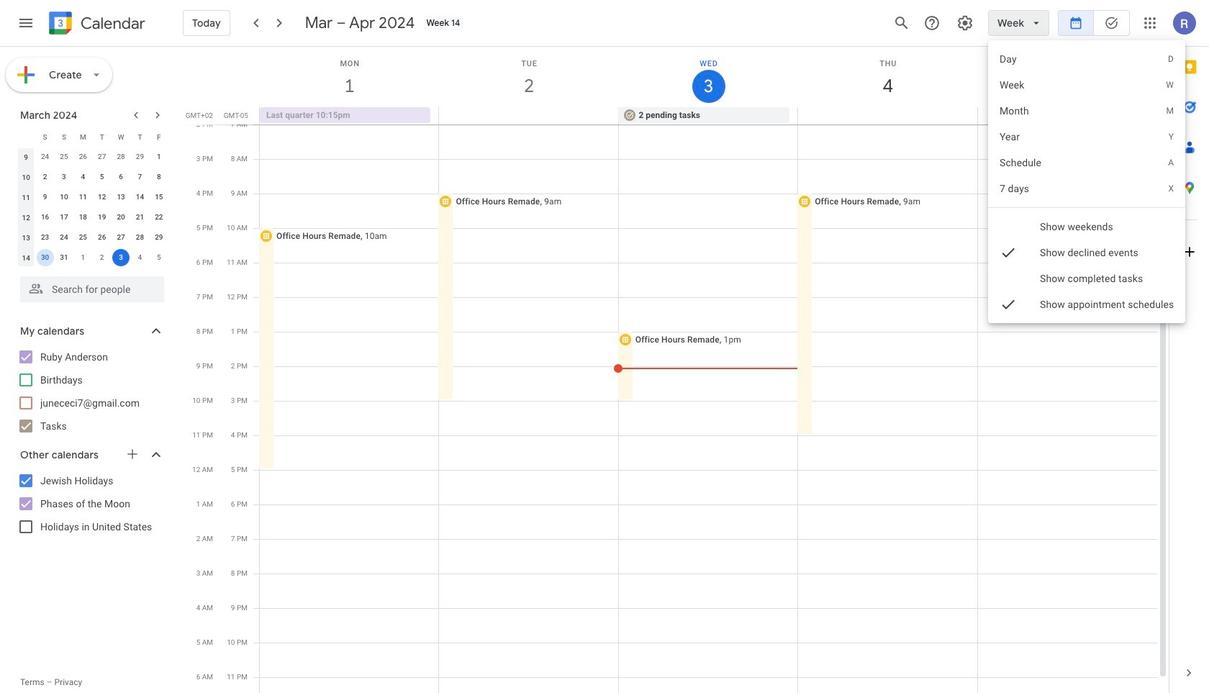 Task type: describe. For each thing, give the bounding box(es) containing it.
march 2024 grid
[[14, 127, 168, 268]]

1 checkbox item from the top
[[988, 173, 1186, 281]]

22 element
[[150, 209, 168, 226]]

april 1 element
[[74, 249, 92, 266]]

column header inside march 2024 "grid"
[[17, 127, 36, 147]]

february 26 element
[[74, 148, 92, 166]]

3 menu item from the top
[[988, 98, 1186, 124]]

february 29 element
[[131, 148, 149, 166]]

my calendars list
[[3, 345, 178, 438]]

1 menu item from the top
[[988, 46, 1186, 72]]

19 element
[[93, 209, 111, 226]]

april 2 element
[[93, 249, 111, 266]]

4 menu item from the top
[[988, 124, 1186, 150]]

settings menu image
[[957, 14, 974, 32]]

20 element
[[112, 209, 130, 226]]

28 element
[[131, 229, 149, 246]]

calendar element
[[46, 9, 145, 40]]

24 element
[[55, 229, 73, 246]]

14 element
[[131, 189, 149, 206]]

7 element
[[131, 168, 149, 186]]

31 element
[[55, 249, 73, 266]]

other calendars list
[[3, 469, 178, 538]]

february 27 element
[[93, 148, 111, 166]]

12 element
[[93, 189, 111, 206]]

april 3, today element
[[112, 249, 130, 266]]

2 checkbox item from the top
[[988, 225, 1186, 333]]

4 checkbox item from the top
[[988, 291, 1186, 317]]

25 element
[[74, 229, 92, 246]]

6 element
[[112, 168, 130, 186]]

main drawer image
[[17, 14, 35, 32]]

3 element
[[55, 168, 73, 186]]

add other calendars image
[[125, 447, 140, 461]]

13 element
[[112, 189, 130, 206]]



Task type: vqa. For each thing, say whether or not it's contained in the screenshot.
bottommost BIRTHDAYS
no



Task type: locate. For each thing, give the bounding box(es) containing it.
18 element
[[74, 209, 92, 226]]

2 element
[[36, 168, 54, 186]]

cell
[[439, 107, 619, 125], [798, 107, 977, 125], [977, 107, 1157, 125], [36, 248, 55, 268], [111, 248, 130, 268]]

february 24 element
[[36, 148, 54, 166]]

15 element
[[150, 189, 168, 206]]

11 element
[[74, 189, 92, 206]]

Search for people text field
[[29, 276, 155, 302]]

None search field
[[0, 271, 178, 302]]

april 5 element
[[150, 249, 168, 266]]

27 element
[[112, 229, 130, 246]]

8 element
[[150, 168, 168, 186]]

checkbox item
[[988, 173, 1186, 281], [988, 225, 1186, 333], [988, 240, 1186, 266], [988, 291, 1186, 317]]

april 4 element
[[131, 249, 149, 266]]

5 element
[[93, 168, 111, 186]]

grid
[[184, 47, 1169, 693]]

29 element
[[150, 229, 168, 246]]

21 element
[[131, 209, 149, 226]]

heading inside calendar element
[[78, 15, 145, 32]]

10 element
[[55, 189, 73, 206]]

6 menu item from the top
[[988, 176, 1186, 202]]

16 element
[[36, 209, 54, 226]]

3 checkbox item from the top
[[988, 240, 1186, 266]]

heading
[[78, 15, 145, 32]]

tab list
[[1170, 47, 1209, 653]]

row group inside march 2024 "grid"
[[17, 147, 168, 268]]

row group
[[17, 147, 168, 268]]

1 element
[[150, 148, 168, 166]]

menu item
[[988, 46, 1186, 72], [988, 72, 1186, 98], [988, 98, 1186, 124], [988, 124, 1186, 150], [988, 150, 1186, 176], [988, 176, 1186, 202]]

26 element
[[93, 229, 111, 246]]

column header
[[17, 127, 36, 147]]

5 menu item from the top
[[988, 150, 1186, 176]]

row
[[253, 107, 1169, 125], [17, 127, 168, 147], [17, 147, 168, 167], [17, 167, 168, 187], [17, 187, 168, 207], [17, 207, 168, 227], [17, 227, 168, 248], [17, 248, 168, 268]]

february 25 element
[[55, 148, 73, 166]]

17 element
[[55, 209, 73, 226]]

23 element
[[36, 229, 54, 246]]

30 element
[[36, 249, 54, 266]]

february 28 element
[[112, 148, 130, 166]]

2 menu item from the top
[[988, 72, 1186, 98]]

9 element
[[36, 189, 54, 206]]

4 element
[[74, 168, 92, 186]]

menu
[[988, 40, 1186, 333]]



